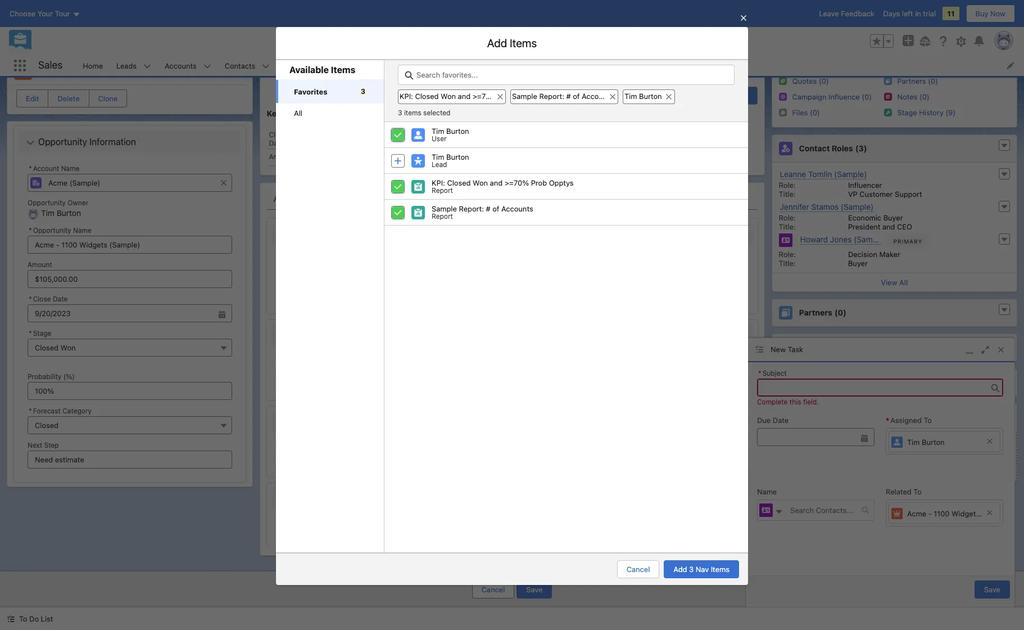 Task type: describe. For each thing, give the bounding box(es) containing it.
added.
[[652, 153, 676, 162]]

view
[[882, 278, 898, 287]]

contact image
[[779, 233, 793, 247]]

more
[[694, 190, 712, 199]]

and inside contact roles element
[[883, 222, 896, 231]]

* for *
[[887, 415, 890, 424]]

assigned
[[891, 415, 923, 424]]

rename
[[544, 153, 569, 162]]

add 3 nav items button
[[665, 560, 740, 578]]

0 vertical spatial acme
[[39, 64, 66, 76]]

* for * forecast category
[[29, 407, 32, 415]]

report inside kpi: closed won and >=70% prob opptys report
[[432, 186, 453, 195]]

primary
[[894, 238, 923, 245]]

opportunity image
[[14, 62, 32, 80]]

delete button
[[48, 89, 89, 107]]

* for * opportunity name
[[29, 226, 32, 235]]

of for sample report: # of accounts report
[[493, 204, 500, 213]]

accounts list item
[[158, 55, 218, 76]]

sample for sample report: # of accounts report
[[432, 204, 457, 213]]

Amount text field
[[28, 270, 232, 288]]

products link
[[800, 343, 851, 353]]

1 vertical spatial buyer
[[849, 259, 868, 268]]

burton inside tim burton user
[[447, 127, 470, 136]]

due date
[[758, 415, 789, 424]]

0 horizontal spatial acme - 1100 widgets (sample)
[[39, 64, 188, 76]]

clone button
[[89, 89, 127, 107]]

partners (0)
[[898, 77, 939, 86]]

accounts for sample report: # of accounts report
[[502, 204, 534, 213]]

reports list item
[[526, 55, 581, 76]]

view all link
[[773, 273, 1018, 291]]

notes image
[[885, 93, 892, 100]]

information for description information
[[340, 331, 387, 341]]

3 for 3 items selected
[[398, 109, 403, 117]]

of for sample report: # of accounts
[[573, 92, 580, 101]]

(sample) for leanne tomlin (sample)
[[835, 169, 868, 179]]

quotes
[[588, 61, 612, 70]]

jennifer
[[781, 202, 810, 212]]

leave feedback
[[820, 9, 875, 18]]

(%)
[[63, 373, 75, 381]]

* for * close date
[[29, 295, 32, 303]]

items left calendar at the left top of the page
[[331, 65, 356, 75]]

# for sample report: # of accounts
[[567, 92, 571, 101]]

and right items,
[[529, 153, 542, 162]]

1 vertical spatial amount
[[28, 261, 52, 269]]

title: for leanne tomlin (sample)
[[779, 190, 796, 199]]

0 vertical spatial amount
[[269, 152, 294, 161]]

related to
[[887, 487, 922, 496]]

influencer
[[849, 181, 883, 190]]

stage history (9) link
[[898, 108, 956, 118]]

opptys for kpi: closed won and >=70% prob opptys report
[[549, 178, 574, 187]]

won for kpi: closed won and >=70% prob opptys report
[[473, 178, 488, 187]]

home
[[83, 61, 103, 70]]

tasks list item
[[678, 55, 726, 76]]

campaign
[[793, 92, 827, 101]]

do
[[29, 614, 39, 623]]

this inside new task "dialog"
[[790, 397, 802, 406]]

personalize
[[349, 153, 388, 162]]

probability
[[28, 373, 61, 381]]

howard
[[801, 235, 829, 244]]

quotes image
[[779, 77, 787, 85]]

home link
[[76, 55, 110, 76]]

1 horizontal spatial sales
[[456, 123, 483, 136]]

list item inside the details tab panel
[[595, 520, 606, 532]]

buy now
[[976, 9, 1006, 18]]

edit button
[[16, 89, 49, 107]]

available
[[290, 65, 329, 75]]

notes (0)
[[800, 378, 837, 387]]

>=70% for kpi: closed won and >=70% prob opptys
[[473, 92, 497, 101]]

save button inside new task "dialog"
[[975, 580, 1011, 598]]

feedback
[[842, 9, 875, 18]]

edit for edit sales app navigation items
[[434, 123, 453, 136]]

contact roles (3)
[[800, 144, 868, 153]]

you've
[[628, 153, 650, 162]]

# for sample report: # of accounts report
[[486, 204, 491, 213]]

sample for sample report: # of accounts
[[512, 92, 538, 101]]

date for due date
[[773, 415, 789, 424]]

quotes link
[[581, 55, 619, 76]]

date for close date
[[269, 139, 284, 147]]

quotes (0) link
[[793, 77, 830, 86]]

leads
[[116, 61, 137, 70]]

opptys for kpi: closed won and >=70% prob opptys
[[517, 92, 542, 101]]

quote
[[375, 193, 400, 204]]

reports link
[[526, 55, 566, 76]]

tasks link
[[678, 55, 711, 76]]

leads list item
[[110, 55, 158, 76]]

related
[[887, 487, 912, 496]]

stage : closed won
[[292, 91, 360, 100]]

add items
[[488, 37, 537, 50]]

history link
[[420, 187, 449, 210]]

contacts link
[[218, 55, 262, 76]]

app.
[[460, 153, 475, 162]]

stage inside button
[[717, 91, 736, 100]]

app
[[485, 123, 506, 136]]

activity link
[[274, 187, 304, 210]]

analytics link
[[634, 55, 678, 76]]

leanne tomlin (sample) link
[[781, 169, 868, 179]]

0 horizontal spatial save button
[[517, 581, 553, 599]]

notes
[[800, 378, 823, 387]]

0 horizontal spatial save
[[527, 585, 543, 594]]

tab list containing activity
[[267, 187, 758, 210]]

list containing home
[[76, 55, 1025, 76]]

items,
[[506, 153, 527, 162]]

probability (%)
[[28, 373, 75, 381]]

- inside acme - 1100 widgets (sample) link
[[929, 509, 933, 518]]

0 horizontal spatial cancel button
[[472, 581, 515, 599]]

3 items selected
[[398, 109, 451, 117]]

notes (0) link
[[898, 92, 930, 102]]

close date
[[269, 130, 287, 147]]

opportunity for opportunity information
[[38, 137, 87, 147]]

remove tim burton image
[[665, 93, 673, 101]]

clone
[[98, 94, 118, 103]]

contact
[[800, 144, 831, 153]]

tasks
[[685, 61, 704, 70]]

name for * account name
[[61, 164, 80, 173]]

subject
[[763, 369, 787, 377]]

next step
[[28, 441, 59, 450]]

path options list box
[[292, 60, 758, 78]]

0 horizontal spatial sales
[[38, 59, 63, 71]]

stage down * close date
[[33, 329, 51, 338]]

opportunities
[[284, 61, 330, 70]]

1 horizontal spatial group
[[871, 34, 894, 48]]

add for add items
[[488, 37, 508, 50]]

* for * account name
[[29, 164, 32, 173]]

closed for change closed stage
[[691, 91, 715, 100]]

to for related to
[[914, 487, 922, 496]]

title: for jennifer stamos (sample)
[[779, 222, 796, 231]]

files (0) link
[[793, 108, 821, 118]]

text default image inside contact roles element
[[1001, 142, 1009, 150]]

campaign influence (0)
[[793, 92, 873, 101]]

11
[[948, 9, 955, 18]]

0 horizontal spatial cancel
[[482, 585, 505, 594]]

category
[[63, 407, 92, 415]]

information for opportunity information
[[90, 137, 136, 147]]

0 horizontal spatial -
[[69, 64, 73, 76]]

contacts image
[[760, 504, 773, 517]]

remove
[[580, 153, 605, 162]]

jennifer stamos (sample)
[[781, 202, 874, 212]]

0 vertical spatial cancel
[[627, 565, 651, 574]]

list box for items
[[385, 122, 749, 226]]

or
[[571, 153, 578, 162]]

next
[[28, 441, 42, 450]]

save inside new task "dialog"
[[985, 585, 1001, 594]]

tim burton lead
[[432, 152, 470, 169]]

contact roles element
[[772, 134, 1018, 292]]

vp
[[849, 190, 858, 199]]

burton inside tim burton lead
[[447, 152, 470, 161]]

personalize your nav bar for this app. reorder items, and rename or remove items you've added.
[[349, 153, 676, 162]]

support
[[896, 190, 923, 199]]

forecasts
[[417, 61, 450, 70]]

stage down notes (0) "link" at top right
[[898, 108, 918, 117]]

days
[[884, 9, 901, 18]]

text default image inside to do list "button"
[[7, 615, 15, 623]]

new task dialog
[[746, 338, 1016, 608]]

1 horizontal spatial close
[[269, 130, 287, 139]]

Next Step text field
[[28, 451, 232, 469]]

report inside sample report: # of accounts report
[[432, 212, 453, 221]]

left
[[903, 9, 914, 18]]

add for add more items
[[679, 190, 692, 199]]

items inside "button"
[[711, 565, 730, 574]]

leanne
[[781, 169, 807, 179]]

0 horizontal spatial won
[[344, 91, 360, 100]]

customer
[[860, 190, 894, 199]]

closed for kpi: closed won and >=70% prob opptys report
[[447, 178, 471, 187]]



Task type: vqa. For each thing, say whether or not it's contained in the screenshot.
Calendar text default icon
no



Task type: locate. For each thing, give the bounding box(es) containing it.
closed right :
[[317, 91, 342, 100]]

add up dashboards list item
[[488, 37, 508, 50]]

None text field
[[28, 305, 232, 323], [758, 428, 875, 446], [28, 305, 232, 323], [758, 428, 875, 446]]

closed inside option
[[415, 92, 439, 101]]

role:
[[779, 181, 796, 190], [779, 213, 796, 222], [779, 250, 796, 259]]

forecasts link
[[410, 55, 457, 76]]

3 left selected
[[398, 109, 403, 117]]

dashboards link
[[457, 55, 512, 76]]

partners (0)
[[800, 308, 847, 317]]

1 horizontal spatial buyer
[[884, 213, 904, 222]]

2 horizontal spatial accounts
[[582, 92, 614, 101]]

(0) for notes (0)
[[825, 378, 837, 387]]

new
[[771, 345, 786, 354]]

1 report from the top
[[432, 186, 453, 195]]

files element
[[772, 403, 1018, 483]]

upload files
[[880, 445, 922, 454]]

edit for edit
[[26, 94, 39, 103]]

* left account on the top left
[[29, 164, 32, 173]]

tim down selected
[[432, 127, 445, 136]]

acme right opportunity icon on the left top of the page
[[39, 64, 66, 76]]

(sample) inside new task "dialog"
[[983, 509, 1013, 518]]

3 title: from the top
[[779, 259, 796, 268]]

* left "forecast" at bottom left
[[29, 407, 32, 415]]

report: down search favorites... search field
[[540, 92, 565, 101]]

1 vertical spatial prob
[[531, 178, 547, 187]]

edit down opportunity icon on the left top of the page
[[26, 94, 39, 103]]

opportunity up * account name
[[38, 137, 87, 147]]

3 left nav
[[690, 565, 694, 574]]

stage
[[292, 91, 313, 100], [717, 91, 736, 100], [898, 108, 918, 117], [33, 329, 51, 338]]

opportunity up * opportunity name at the left
[[28, 199, 66, 207]]

0 horizontal spatial tim burton
[[625, 92, 662, 101]]

list box containing tim burton
[[385, 122, 749, 226]]

1 vertical spatial to
[[914, 487, 922, 496]]

remove sample report: # of accounts image
[[609, 93, 617, 101]]

list containing favorites
[[276, 79, 384, 123]]

information
[[90, 137, 136, 147], [340, 331, 387, 341]]

amount up * close date
[[28, 261, 52, 269]]

0 vertical spatial cancel button
[[618, 560, 660, 578]]

tim burton option
[[623, 85, 680, 104]]

dashboards list item
[[457, 55, 526, 76]]

kpi: inside kpi: closed won and >=70% prob opptys report
[[432, 178, 445, 187]]

tim down assigned to
[[908, 437, 921, 446]]

items left you've
[[607, 153, 626, 162]]

1 horizontal spatial tim burton
[[908, 437, 945, 446]]

of inside sample report: # of accounts report
[[493, 204, 500, 213]]

(3)
[[856, 144, 868, 153]]

to do list
[[19, 614, 53, 623]]

1 vertical spatial text default image
[[1001, 376, 1009, 384]]

group down days
[[871, 34, 894, 48]]

opportunity down opportunity owner
[[33, 226, 71, 235]]

>=70% inside kpi: closed won and >=70% prob opptys report
[[505, 178, 529, 187]]

text default image
[[1001, 306, 1009, 314], [1001, 376, 1009, 384], [776, 508, 784, 516]]

calendar
[[359, 61, 389, 70]]

details tab panel
[[267, 210, 758, 546]]

opportunity inside dropdown button
[[38, 137, 87, 147]]

1 vertical spatial kpi:
[[432, 178, 445, 187]]

1 vertical spatial close
[[33, 295, 51, 303]]

closed inside button
[[691, 91, 715, 100]]

acme - 1100 widgets (sample) link
[[889, 502, 1013, 524]]

0 vertical spatial add
[[488, 37, 508, 50]]

title: up jennifer
[[779, 190, 796, 199]]

* down * close date
[[29, 329, 32, 338]]

opptys
[[517, 92, 542, 101], [549, 178, 574, 187]]

(sample) for howard jones (sample)
[[855, 235, 887, 244]]

0 vertical spatial kpi:
[[400, 92, 413, 101]]

your
[[390, 153, 405, 162]]

title: up contact "icon"
[[779, 222, 796, 231]]

howard jones (sample) link
[[801, 235, 887, 245]]

opportunity for opportunity owner
[[28, 199, 66, 207]]

2 vertical spatial name
[[758, 487, 778, 496]]

2 vertical spatial role:
[[779, 250, 796, 259]]

0 vertical spatial role:
[[779, 181, 796, 190]]

0 vertical spatial text default image
[[1001, 306, 1009, 314]]

2 title: from the top
[[779, 222, 796, 231]]

2 vertical spatial title:
[[779, 259, 796, 268]]

buy
[[976, 9, 989, 18]]

0 vertical spatial prob
[[499, 92, 515, 101]]

acme down related to
[[908, 509, 927, 518]]

opptys down 'path options' 'list box'
[[517, 92, 542, 101]]

0 vertical spatial name
[[61, 164, 80, 173]]

stamos
[[812, 202, 839, 212]]

group down the amount text box at the top of the page
[[28, 293, 232, 323]]

quote link
[[375, 187, 400, 210]]

burton right for
[[447, 152, 470, 161]]

and left remove kpi: closed won and >=70% prob opptys 'image'
[[458, 92, 471, 101]]

date inside group
[[53, 295, 68, 303]]

jones
[[831, 235, 852, 244]]

0 vertical spatial #
[[567, 92, 571, 101]]

tim burton link
[[889, 431, 1001, 452]]

name down owner
[[73, 226, 92, 235]]

1 vertical spatial add
[[679, 190, 692, 199]]

tim burton
[[625, 92, 662, 101], [908, 437, 945, 446]]

prob inside option
[[499, 92, 515, 101]]

closed up 3 items selected at the top
[[415, 92, 439, 101]]

list
[[41, 614, 53, 623]]

information inside "description information" dropdown button
[[340, 331, 387, 341]]

1 horizontal spatial save
[[985, 585, 1001, 594]]

description information button
[[274, 327, 751, 345]]

Search favorites... search field
[[398, 65, 735, 85]]

0 horizontal spatial >=70%
[[473, 92, 497, 101]]

* stage
[[29, 329, 51, 338]]

title: down contact "icon"
[[779, 259, 796, 268]]

close up * stage
[[33, 295, 51, 303]]

upload
[[880, 445, 905, 454]]

0 vertical spatial title:
[[779, 190, 796, 199]]

0 vertical spatial 3
[[361, 87, 366, 96]]

information right the description
[[340, 331, 387, 341]]

0 vertical spatial of
[[573, 92, 580, 101]]

1 vertical spatial edit
[[434, 123, 453, 136]]

cancel button
[[618, 560, 660, 578], [472, 581, 515, 599]]

* account name
[[29, 164, 80, 173]]

nav
[[407, 153, 419, 162]]

>=70% inside kpi: closed won and >=70% prob opptys option
[[473, 92, 497, 101]]

decision maker
[[849, 250, 901, 259]]

1 role: from the top
[[779, 181, 796, 190]]

0 vertical spatial this
[[446, 153, 458, 162]]

0 horizontal spatial buyer
[[849, 259, 868, 268]]

to inside "button"
[[19, 614, 27, 623]]

to right related
[[914, 487, 922, 496]]

tim inside tim burton user
[[432, 127, 445, 136]]

3
[[361, 87, 366, 96], [398, 109, 403, 117], [690, 565, 694, 574]]

1 horizontal spatial amount
[[269, 152, 294, 161]]

tim
[[625, 92, 638, 101], [432, 127, 445, 136], [432, 152, 445, 161], [908, 437, 921, 446]]

report: for sample report: # of accounts
[[540, 92, 565, 101]]

kpi: closed won and >=70% prob opptys option
[[398, 85, 542, 104]]

contacts list item
[[218, 55, 277, 76]]

kpi: up 3 items selected at the top
[[400, 92, 413, 101]]

2 vertical spatial opportunity
[[33, 226, 71, 235]]

text default image for partners (0)
[[1001, 306, 1009, 314]]

tim inside tim burton link
[[908, 437, 921, 446]]

role: down jennifer
[[779, 213, 796, 222]]

sample report: # of accounts
[[512, 92, 614, 101]]

dashboards
[[464, 61, 505, 70]]

tim burton inside tim burton link
[[908, 437, 945, 446]]

2 vertical spatial add
[[674, 565, 688, 574]]

accounts inside option
[[582, 92, 614, 101]]

report: inside sample report: # of accounts report
[[459, 204, 484, 213]]

kpi: inside kpi: closed won and >=70% prob opptys option
[[400, 92, 413, 101]]

1 vertical spatial opptys
[[549, 178, 574, 187]]

kpi: up "history" on the left of page
[[432, 178, 445, 187]]

2 report from the top
[[432, 212, 453, 221]]

items up 'path options' 'list box'
[[510, 37, 537, 50]]

0 horizontal spatial 1100
[[76, 64, 99, 76]]

report down history link
[[432, 212, 453, 221]]

burton right files
[[923, 437, 945, 446]]

information inside 'opportunity information' dropdown button
[[90, 137, 136, 147]]

date inside close date
[[269, 139, 284, 147]]

all inside list
[[294, 109, 303, 118]]

opptys inside option
[[517, 92, 542, 101]]

1 horizontal spatial #
[[567, 92, 571, 101]]

1 vertical spatial group
[[28, 293, 232, 323]]

kpi: closed won and >=70% prob opptys
[[400, 92, 542, 101]]

partners image
[[885, 77, 892, 85]]

tim burton inside tim burton option
[[625, 92, 662, 101]]

1 horizontal spatial 3
[[398, 109, 403, 117]]

name for * opportunity name
[[73, 226, 92, 235]]

this left field.
[[790, 397, 802, 406]]

change
[[663, 91, 689, 100]]

1 horizontal spatial items
[[607, 153, 626, 162]]

opptys down rename
[[549, 178, 574, 187]]

complete this field.
[[758, 397, 820, 406]]

campaign influence image
[[779, 93, 787, 100]]

# inside the sample report: # of accounts option
[[567, 92, 571, 101]]

change closed stage button
[[641, 87, 758, 105]]

acme - 1100 widgets (sample) inside acme - 1100 widgets (sample) link
[[908, 509, 1013, 518]]

1 vertical spatial >=70%
[[505, 178, 529, 187]]

3 role: from the top
[[779, 250, 796, 259]]

2 horizontal spatial 3
[[690, 565, 694, 574]]

add left more
[[679, 190, 692, 199]]

tab list
[[267, 187, 758, 210]]

buyer down the "vp customer support"
[[884, 213, 904, 222]]

partners (0) link
[[898, 77, 939, 86]]

won inside option
[[441, 92, 456, 101]]

edit inside button
[[26, 94, 39, 103]]

0 horizontal spatial group
[[28, 293, 232, 323]]

all right key
[[294, 109, 303, 118]]

sample down "history" on the left of page
[[432, 204, 457, 213]]

items inside button
[[714, 190, 732, 199]]

1 horizontal spatial sample
[[512, 92, 538, 101]]

add for add 3 nav items
[[674, 565, 688, 574]]

add
[[488, 37, 508, 50], [679, 190, 692, 199], [674, 565, 688, 574]]

(sample) for jennifer stamos (sample)
[[842, 202, 874, 212]]

items left selected
[[404, 109, 422, 117]]

and inside option
[[458, 92, 471, 101]]

calendar list item
[[352, 55, 410, 76]]

1 horizontal spatial widgets
[[952, 509, 981, 518]]

save button
[[975, 580, 1011, 598], [517, 581, 553, 599]]

campaign influence (0) link
[[793, 92, 873, 102]]

stage history image
[[885, 108, 892, 116]]

1 vertical spatial report
[[432, 212, 453, 221]]

items
[[510, 37, 537, 50], [331, 65, 356, 75], [563, 123, 590, 136], [714, 190, 732, 199], [711, 565, 730, 574]]

name right account on the top left
[[61, 164, 80, 173]]

tim burton down assigned to
[[908, 437, 945, 446]]

and left ceo
[[883, 222, 896, 231]]

information down clone button
[[90, 137, 136, 147]]

* up * stage
[[29, 295, 32, 303]]

days left in trial
[[884, 9, 937, 18]]

items right more
[[714, 190, 732, 199]]

amount down close date at the top left
[[269, 152, 294, 161]]

1 horizontal spatial acme
[[908, 509, 927, 518]]

won inside kpi: closed won and >=70% prob opptys report
[[473, 178, 488, 187]]

1 horizontal spatial of
[[573, 92, 580, 101]]

0 horizontal spatial close
[[33, 295, 51, 303]]

delete
[[58, 94, 80, 103]]

trial
[[924, 9, 937, 18]]

stage up fields
[[292, 91, 313, 100]]

prob for kpi: closed won and >=70% prob opptys
[[499, 92, 515, 101]]

1 vertical spatial opportunity
[[28, 199, 66, 207]]

1 vertical spatial date
[[53, 295, 68, 303]]

1 horizontal spatial report:
[[540, 92, 565, 101]]

* for * stage
[[29, 329, 32, 338]]

quotes (0)
[[793, 77, 830, 86]]

of down search favorites... search field
[[573, 92, 580, 101]]

0 horizontal spatial prob
[[499, 92, 515, 101]]

view all
[[882, 278, 909, 287]]

1 horizontal spatial -
[[929, 509, 933, 518]]

1 vertical spatial name
[[73, 226, 92, 235]]

tim down user
[[432, 152, 445, 161]]

1 horizontal spatial cancel
[[627, 565, 651, 574]]

selected options: list box
[[398, 85, 680, 104]]

accounts down kpi: closed won and >=70% prob opptys report at the top of the page
[[502, 204, 534, 213]]

items up or
[[563, 123, 590, 136]]

buyer down howard jones (sample) link
[[849, 259, 868, 268]]

# down search favorites... search field
[[567, 92, 571, 101]]

1 vertical spatial widgets
[[952, 509, 981, 518]]

0 vertical spatial information
[[90, 137, 136, 147]]

to right assigned
[[925, 415, 933, 424]]

president and ceo
[[849, 222, 913, 231]]

1 title: from the top
[[779, 190, 796, 199]]

report down the lead
[[432, 186, 453, 195]]

3 inside add 3 nav items "button"
[[690, 565, 694, 574]]

>=70% for kpi: closed won and >=70% prob opptys report
[[505, 178, 529, 187]]

add left nav
[[674, 565, 688, 574]]

1 horizontal spatial 1100
[[935, 509, 950, 518]]

and inside kpi: closed won and >=70% prob opptys report
[[490, 178, 503, 187]]

report
[[432, 186, 453, 195], [432, 212, 453, 221]]

prob inside kpi: closed won and >=70% prob opptys report
[[531, 178, 547, 187]]

list box
[[385, 122, 749, 226], [276, 213, 749, 440]]

tim inside tim burton option
[[625, 92, 638, 101]]

accounts right 'leads' list item
[[165, 61, 197, 70]]

2 vertical spatial text default image
[[776, 508, 784, 516]]

1 horizontal spatial opptys
[[549, 178, 574, 187]]

0 horizontal spatial amount
[[28, 261, 52, 269]]

closed down tim burton lead
[[447, 178, 471, 187]]

save
[[985, 585, 1001, 594], [527, 585, 543, 594]]

sample right remove kpi: closed won and >=70% prob opptys 'image'
[[512, 92, 538, 101]]

text default image for notes (0)
[[1001, 376, 1009, 384]]

user
[[432, 134, 447, 143]]

0 horizontal spatial report:
[[459, 204, 484, 213]]

complete
[[758, 397, 788, 406]]

1 horizontal spatial information
[[340, 331, 387, 341]]

1100 inside acme - 1100 widgets (sample) link
[[935, 509, 950, 518]]

text default image inside new task "dialog"
[[776, 508, 784, 516]]

won up all link
[[344, 91, 360, 100]]

remove kpi: closed won and >=70% prob opptys image
[[497, 93, 505, 101]]

close down key
[[269, 130, 287, 139]]

closed right change
[[691, 91, 715, 100]]

None text field
[[28, 236, 232, 254]]

burton left 'remove tim burton' image on the top
[[640, 92, 662, 101]]

group containing *
[[28, 293, 232, 323]]

stage history (9)
[[898, 108, 956, 117]]

* left subject
[[759, 369, 762, 377]]

* for * subject
[[759, 369, 762, 377]]

0 vertical spatial opptys
[[517, 92, 542, 101]]

accounts inside 'link'
[[165, 61, 197, 70]]

1 horizontal spatial cancel button
[[618, 560, 660, 578]]

opptys inside kpi: closed won and >=70% prob opptys report
[[549, 178, 574, 187]]

0 vertical spatial 1100
[[76, 64, 99, 76]]

report: inside option
[[540, 92, 565, 101]]

tim right remove sample report: # of accounts image
[[625, 92, 638, 101]]

0 vertical spatial widgets
[[101, 64, 141, 76]]

sample report: # of accounts option
[[511, 85, 623, 104]]

burton inside option
[[640, 92, 662, 101]]

sample inside option
[[512, 92, 538, 101]]

report: down kpi: closed won and >=70% prob opptys report at the top of the page
[[459, 204, 484, 213]]

name inside new task "dialog"
[[758, 487, 778, 496]]

0 vertical spatial list
[[76, 55, 1025, 76]]

won up selected
[[441, 92, 456, 101]]

closed for kpi: closed won and >=70% prob opptys
[[415, 92, 439, 101]]

products
[[800, 343, 835, 352]]

acme
[[39, 64, 66, 76], [908, 509, 927, 518]]

available items
[[290, 65, 356, 75]]

role: down leanne
[[779, 181, 796, 190]]

bar
[[421, 153, 432, 162]]

tim inside tim burton lead
[[432, 152, 445, 161]]

closed inside kpi: closed won and >=70% prob opptys report
[[447, 178, 471, 187]]

fields
[[283, 109, 306, 118]]

report:
[[540, 92, 565, 101], [459, 204, 484, 213]]

1 vertical spatial acme - 1100 widgets (sample)
[[908, 509, 1013, 518]]

The deal is at 10% because they are at the sales process stage of defining their requirements.  It is not clear whether our solutions are a good fit or not but they are willing to discuss this in detail. text field
[[434, 357, 745, 385]]

sales right opportunity icon on the left top of the page
[[38, 59, 63, 71]]

ceo
[[898, 222, 913, 231]]

1 vertical spatial role:
[[779, 213, 796, 222]]

date inside new task "dialog"
[[773, 415, 789, 424]]

buy now button
[[967, 5, 1016, 23]]

1 vertical spatial cancel
[[482, 585, 505, 594]]

prob for kpi: closed won and >=70% prob opptys report
[[531, 178, 547, 187]]

won down reorder
[[473, 178, 488, 187]]

accounts for sample report: # of accounts
[[582, 92, 614, 101]]

of down kpi: closed won and >=70% prob opptys report at the top of the page
[[493, 204, 500, 213]]

all inside 'link'
[[900, 278, 909, 287]]

list
[[76, 55, 1025, 76], [276, 79, 384, 123]]

1 vertical spatial -
[[929, 509, 933, 518]]

edit down selected
[[434, 123, 453, 136]]

influence (0)
[[829, 92, 873, 101]]

(0) for partners (0)
[[835, 308, 847, 317]]

close
[[269, 130, 287, 139], [33, 295, 51, 303]]

calendar link
[[352, 55, 396, 76]]

all right view
[[900, 278, 909, 287]]

opportunity owner
[[28, 199, 88, 207]]

burton inside new task "dialog"
[[923, 437, 945, 446]]

this right for
[[446, 153, 458, 162]]

2 horizontal spatial date
[[773, 415, 789, 424]]

(0) right partners
[[835, 308, 847, 317]]

sales left app
[[456, 123, 483, 136]]

and down reorder
[[490, 178, 503, 187]]

2 vertical spatial to
[[19, 614, 27, 623]]

0 horizontal spatial opptys
[[517, 92, 542, 101]]

sample inside sample report: # of accounts report
[[432, 204, 457, 213]]

tim burton left 'remove tim burton' image on the top
[[625, 92, 662, 101]]

of
[[573, 92, 580, 101], [493, 204, 500, 213]]

role: for jennifer stamos (sample)
[[779, 213, 796, 222]]

report: for sample report: # of accounts report
[[459, 204, 484, 213]]

stage down the tasks list item
[[717, 91, 736, 100]]

1 vertical spatial 3
[[398, 109, 403, 117]]

0 vertical spatial sales
[[38, 59, 63, 71]]

kpi: for kpi: closed won and >=70% prob opptys report
[[432, 178, 445, 187]]

of inside option
[[573, 92, 580, 101]]

to left do
[[19, 614, 27, 623]]

files image
[[779, 108, 787, 116]]

0 horizontal spatial sample
[[432, 204, 457, 213]]

0 vertical spatial report
[[432, 186, 453, 195]]

text default image
[[26, 139, 35, 148], [1001, 142, 1009, 150], [1001, 341, 1009, 349], [862, 506, 870, 514], [7, 615, 15, 623]]

1 horizontal spatial edit
[[434, 123, 453, 136]]

Probability (%) text field
[[28, 382, 232, 400]]

0 horizontal spatial this
[[446, 153, 458, 162]]

0 horizontal spatial widgets
[[101, 64, 141, 76]]

add inside button
[[679, 190, 692, 199]]

(0)
[[835, 308, 847, 317], [825, 378, 837, 387]]

burton down selected
[[447, 127, 470, 136]]

# down kpi: closed won and >=70% prob opptys report at the top of the page
[[486, 204, 491, 213]]

add inside "button"
[[674, 565, 688, 574]]

3 for 3
[[361, 87, 366, 96]]

accounts down quotes link
[[582, 92, 614, 101]]

1 vertical spatial information
[[340, 331, 387, 341]]

accounts inside sample report: # of accounts report
[[502, 204, 534, 213]]

0 vertical spatial acme - 1100 widgets (sample)
[[39, 64, 188, 76]]

prob
[[499, 92, 515, 101], [531, 178, 547, 187]]

notes (0)
[[898, 92, 930, 101]]

:
[[313, 91, 315, 100]]

activity
[[274, 193, 304, 204]]

acme inside new task "dialog"
[[908, 509, 927, 518]]

2 horizontal spatial won
[[473, 178, 488, 187]]

0 vertical spatial items
[[404, 109, 422, 117]]

0 vertical spatial date
[[269, 139, 284, 147]]

this
[[446, 153, 458, 162], [790, 397, 802, 406]]

add 3 nav items
[[674, 565, 730, 574]]

and
[[458, 92, 471, 101], [529, 153, 542, 162], [490, 178, 503, 187], [883, 222, 896, 231]]

1 vertical spatial title:
[[779, 222, 796, 231]]

text default image inside 'opportunity information' dropdown button
[[26, 139, 35, 148]]

3 down calendar at the left top of the page
[[361, 87, 366, 96]]

0 horizontal spatial all
[[294, 109, 303, 118]]

role: for leanne tomlin (sample)
[[779, 181, 796, 190]]

* inside group
[[29, 295, 32, 303]]

widgets inside new task "dialog"
[[952, 509, 981, 518]]

0 vertical spatial group
[[871, 34, 894, 48]]

add more items
[[679, 190, 732, 199]]

name up contacts icon
[[758, 487, 778, 496]]

opportunities list item
[[277, 55, 352, 76]]

won for kpi: closed won and >=70% prob opptys
[[441, 92, 456, 101]]

quotes list item
[[581, 55, 634, 76]]

* close date
[[29, 295, 68, 303]]

2 vertical spatial 3
[[690, 565, 694, 574]]

kpi: for kpi: closed won and >=70% prob opptys
[[400, 92, 413, 101]]

1 vertical spatial accounts
[[582, 92, 614, 101]]

close inside group
[[33, 295, 51, 303]]

* down opportunity owner
[[29, 226, 32, 235]]

>=70% down dashboards
[[473, 92, 497, 101]]

2 role: from the top
[[779, 213, 796, 222]]

description information
[[291, 331, 387, 341]]

list item
[[595, 520, 606, 532]]

files
[[907, 445, 922, 454]]

list box for sales
[[276, 213, 749, 440]]

0 vertical spatial >=70%
[[473, 92, 497, 101]]

prob down rename
[[531, 178, 547, 187]]

# inside sample report: # of accounts report
[[486, 204, 491, 213]]

1 vertical spatial items
[[607, 153, 626, 162]]

group
[[871, 34, 894, 48], [28, 293, 232, 323]]

(0) right notes
[[825, 378, 837, 387]]

0 horizontal spatial 3
[[361, 87, 366, 96]]

role: down contact "icon"
[[779, 250, 796, 259]]

1 vertical spatial (0)
[[825, 378, 837, 387]]

vp customer support
[[849, 190, 923, 199]]

to for assigned to
[[925, 415, 933, 424]]

items right nav
[[711, 565, 730, 574]]



